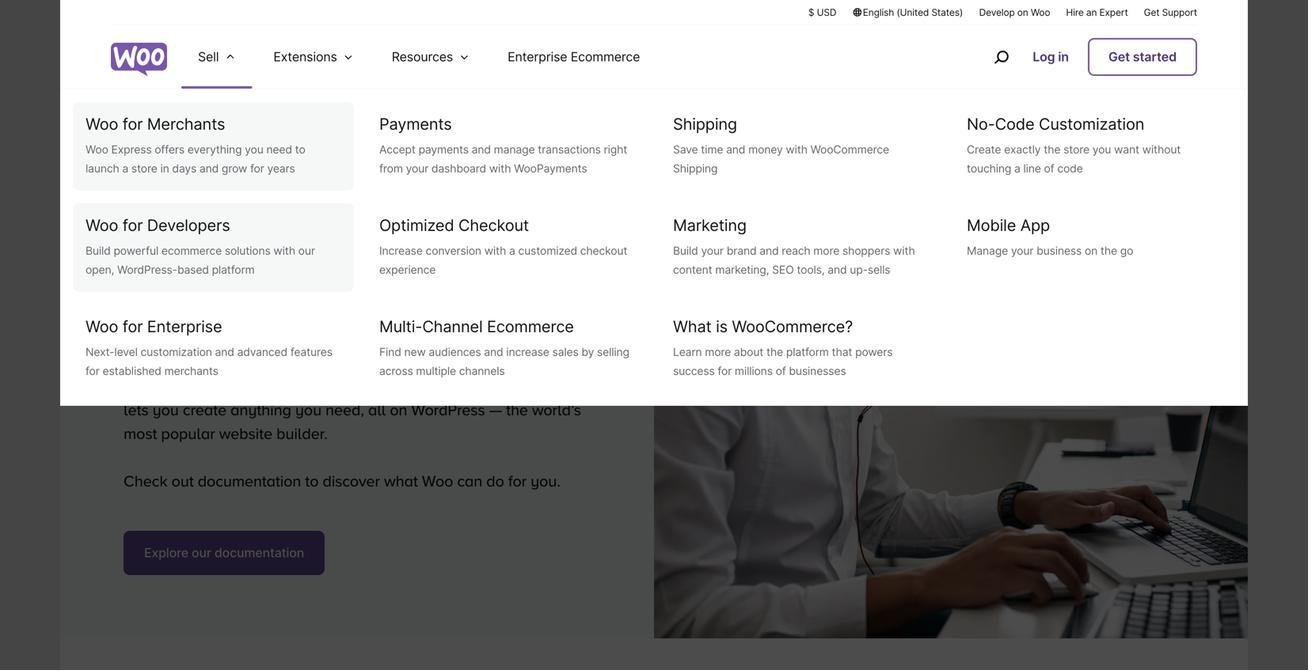 Task type: vqa. For each thing, say whether or not it's contained in the screenshot.
world's
yes



Task type: locate. For each thing, give the bounding box(es) containing it.
0 horizontal spatial platform
[[212, 263, 255, 277]]

more right learn
[[705, 346, 731, 359]]

1 vertical spatial platform
[[786, 346, 829, 359]]

0 vertical spatial our
[[298, 244, 315, 258]]

2 vertical spatial on
[[390, 401, 407, 419]]

2 horizontal spatial platform
[[786, 346, 829, 359]]

platform inside build powerful ecommerce solutions with our open, wordpress-based platform
[[212, 263, 255, 277]]

with right shoppers at the right of page
[[893, 244, 915, 258]]

get started link
[[1088, 38, 1198, 76]]

your down features
[[283, 377, 314, 395]]

develop on woo link
[[979, 6, 1051, 19]]

woo up launch
[[86, 143, 108, 156]]

ecommerce
[[161, 244, 222, 258], [407, 353, 488, 371]]

1 vertical spatial our
[[192, 546, 211, 561]]

enterprise inside enterprise ecommerce link
[[508, 49, 567, 65]]

an
[[1087, 7, 1097, 18], [392, 330, 410, 348], [124, 353, 141, 371]]

1 vertical spatial ecommerce
[[407, 353, 488, 371]]

documentation for our
[[215, 546, 304, 561]]

open
[[416, 377, 451, 395]]

for up level
[[123, 317, 143, 337]]

you
[[245, 143, 263, 156], [1093, 143, 1111, 156], [153, 401, 179, 419], [295, 401, 322, 419]]

audiences
[[429, 346, 481, 359]]

woo up next-
[[86, 317, 118, 337]]

0 horizontal spatial that
[[551, 353, 577, 371]]

powerful down developer,
[[342, 353, 403, 371]]

1 build from the left
[[86, 244, 111, 258]]

of right the line
[[1044, 162, 1055, 175]]

hire an expert link
[[1066, 6, 1128, 19]]

an left 'in-'
[[392, 330, 410, 348]]

2 shipping from the top
[[673, 162, 718, 175]]

0 vertical spatial ecommerce
[[161, 244, 222, 258]]

discover
[[323, 472, 380, 490]]

ecommerce down house
[[407, 353, 488, 371]]

the right —
[[506, 401, 528, 419]]

0 horizontal spatial our
[[192, 546, 211, 561]]

0 horizontal spatial enterprise
[[147, 317, 222, 337]]

the
[[1044, 143, 1061, 156], [1101, 244, 1118, 258], [767, 346, 783, 359], [188, 377, 210, 395], [506, 401, 528, 419]]

and up growth at left bottom
[[215, 346, 234, 359]]

our inside build powerful ecommerce solutions with our open, wordpress-based platform
[[298, 244, 315, 258]]

store
[[1064, 143, 1090, 156], [131, 162, 157, 175]]

with down checkout
[[484, 244, 506, 258]]

the up create on the bottom left
[[188, 377, 210, 395]]

wordpress up build powerful ecommerce solutions with our open, wordpress-based platform
[[124, 199, 300, 242]]

and down everything
[[200, 162, 219, 175]]

on down our
[[390, 401, 407, 419]]

next-
[[86, 346, 114, 359]]

experience
[[379, 263, 436, 277]]

build inside build powerful ecommerce solutions with our open, wordpress-based platform
[[86, 244, 111, 258]]

0 vertical spatial on
[[1018, 7, 1029, 18]]

with right solutions
[[274, 244, 295, 258]]

1 horizontal spatial ecommerce
[[407, 353, 488, 371]]

woo inside "woo express offers everything you need to launch a store in days and grow for years"
[[86, 143, 108, 156]]

0 vertical spatial to
[[295, 143, 305, 156]]

the inside learn more about the platform that powers success for millions of businesses
[[767, 346, 783, 359]]

on right business
[[1085, 244, 1098, 258]]

all inside flexible ecommerce, for wordpress builds of all sizes
[[459, 199, 501, 242]]

features
[[291, 346, 333, 359]]

woo up open,
[[86, 216, 118, 235]]

in left days
[[160, 162, 169, 175]]

more up the tools,
[[814, 244, 840, 258]]

platform inside whether you're a freelance developer, an in-house engineer, or run an agency, woocommerce is a powerful ecommerce solution that supports the growth of your business. our open source platform lets you create anything you need, all on wordpress — the world's most popular website builder.
[[505, 377, 563, 395]]

more
[[814, 244, 840, 258], [705, 346, 731, 359]]

the left the go
[[1101, 244, 1118, 258]]

develop on woo
[[979, 7, 1051, 18]]

for left millions
[[718, 365, 732, 378]]

1 horizontal spatial powerful
[[342, 353, 403, 371]]

woo
[[1031, 7, 1051, 18], [86, 114, 118, 134], [86, 143, 108, 156], [86, 216, 118, 235], [86, 317, 118, 337], [422, 472, 453, 490]]

get inside 'link'
[[1109, 49, 1130, 65]]

0 vertical spatial shipping
[[673, 114, 737, 134]]

a up business. in the left bottom of the page
[[329, 353, 338, 371]]

wordpress down open
[[411, 401, 485, 419]]

reach
[[782, 244, 811, 258]]

1 vertical spatial on
[[1085, 244, 1098, 258]]

your right from
[[406, 162, 429, 175]]

and inside "woo express offers everything you need to launch a store in days and grow for years"
[[200, 162, 219, 175]]

english (united states) button
[[852, 6, 964, 19]]

a down checkout
[[509, 244, 515, 258]]

right
[[604, 143, 627, 156]]

wordpress
[[124, 199, 300, 242], [411, 401, 485, 419]]

an right hire
[[1087, 7, 1097, 18]]

of up anything
[[265, 377, 279, 395]]

launch
[[86, 162, 119, 175]]

of inside whether you're a freelance developer, an in-house engineer, or run an agency, woocommerce is a powerful ecommerce solution that supports the growth of your business. our open source platform lets you create anything you need, all on wordpress — the world's most popular website builder.
[[265, 377, 279, 395]]

powerful inside build powerful ecommerce solutions with our open, wordpress-based platform
[[114, 244, 159, 258]]

get support link
[[1144, 6, 1198, 19]]

everything
[[188, 143, 242, 156]]

open,
[[86, 263, 114, 277]]

save time and money with woocommerce shipping
[[673, 143, 889, 175]]

1 horizontal spatial an
[[392, 330, 410, 348]]

develop
[[979, 7, 1015, 18]]

1 horizontal spatial that
[[832, 346, 852, 359]]

0 vertical spatial get
[[1144, 7, 1160, 18]]

ecommerce inside build powerful ecommerce solutions with our open, wordpress-based platform
[[161, 244, 222, 258]]

0 horizontal spatial on
[[390, 401, 407, 419]]

world's
[[532, 401, 581, 419]]

engineer,
[[477, 330, 541, 348]]

or
[[545, 330, 559, 348]]

store up code
[[1064, 143, 1090, 156]]

and right "time"
[[726, 143, 746, 156]]

0 vertical spatial enterprise
[[508, 49, 567, 65]]

1 vertical spatial powerful
[[342, 353, 403, 371]]

1 horizontal spatial get
[[1144, 7, 1160, 18]]

get support
[[1144, 7, 1198, 18]]

in right "log"
[[1058, 49, 1069, 65]]

is
[[716, 317, 728, 337], [315, 353, 326, 371]]

ecommerce,
[[264, 154, 465, 196]]

merchants
[[164, 365, 218, 378]]

woocommerce
[[811, 143, 889, 156], [204, 353, 311, 371]]

1 vertical spatial in
[[160, 162, 169, 175]]

0 vertical spatial all
[[459, 199, 501, 242]]

woocommerce?
[[732, 317, 853, 337]]

create
[[183, 401, 227, 419]]

extensions
[[274, 49, 337, 65]]

woocommerce image
[[111, 43, 167, 76]]

shipping up "time"
[[673, 114, 737, 134]]

woo left hire
[[1031, 7, 1051, 18]]

0 vertical spatial platform
[[212, 263, 255, 277]]

1 horizontal spatial all
[[459, 199, 501, 242]]

0 vertical spatial store
[[1064, 143, 1090, 156]]

the right about
[[767, 346, 783, 359]]

our right the 'explore'
[[192, 546, 211, 561]]

1 horizontal spatial more
[[814, 244, 840, 258]]

1 vertical spatial documentation
[[215, 546, 304, 561]]

1 horizontal spatial woocommerce
[[811, 143, 889, 156]]

you left "need"
[[245, 143, 263, 156]]

with inside save time and money with woocommerce shipping
[[786, 143, 808, 156]]

0 horizontal spatial woocommerce
[[204, 353, 311, 371]]

1 vertical spatial all
[[368, 401, 386, 419]]

0 vertical spatial woocommerce
[[811, 143, 889, 156]]

2 vertical spatial an
[[124, 353, 141, 371]]

english
[[863, 7, 894, 18]]

1 horizontal spatial in
[[1058, 49, 1069, 65]]

0 horizontal spatial powerful
[[114, 244, 159, 258]]

1 vertical spatial woocommerce
[[204, 353, 311, 371]]

you left want
[[1093, 143, 1111, 156]]

with down manage
[[489, 162, 511, 175]]

explore
[[144, 546, 188, 561]]

0 vertical spatial powerful
[[114, 244, 159, 258]]

your inside the build your brand and reach more shoppers with content marketing, seo tools, and up-sells
[[701, 244, 724, 258]]

shipping down save
[[673, 162, 718, 175]]

0 vertical spatial documentation
[[198, 472, 301, 490]]

marketing,
[[715, 263, 769, 277]]

in inside service navigation menu element
[[1058, 49, 1069, 65]]

documentation
[[198, 472, 301, 490], [215, 546, 304, 561]]

with inside the accept payments and manage transactions right from your dashboard with woopayments
[[489, 162, 511, 175]]

wordpress inside whether you're a freelance developer, an in-house engineer, or run an agency, woocommerce is a powerful ecommerce solution that supports the growth of your business. our open source platform lets you create anything you need, all on wordpress — the world's most popular website builder.
[[411, 401, 485, 419]]

build inside the build your brand and reach more shoppers with content marketing, seo tools, and up-sells
[[673, 244, 698, 258]]

all right the need,
[[368, 401, 386, 419]]

1 vertical spatial more
[[705, 346, 731, 359]]

0 horizontal spatial in
[[160, 162, 169, 175]]

build
[[86, 244, 111, 258], [673, 244, 698, 258]]

is up business. in the left bottom of the page
[[315, 353, 326, 371]]

0 horizontal spatial build
[[86, 244, 111, 258]]

1 horizontal spatial on
[[1018, 7, 1029, 18]]

a down express on the left top
[[122, 162, 128, 175]]

sells
[[868, 263, 891, 277]]

ecommerce inside whether you're a freelance developer, an in-house engineer, or run an agency, woocommerce is a powerful ecommerce solution that supports the growth of your business. our open source platform lets you create anything you need, all on wordpress — the world's most popular website builder.
[[407, 353, 488, 371]]

shipping inside save time and money with woocommerce shipping
[[673, 162, 718, 175]]

0 horizontal spatial all
[[368, 401, 386, 419]]

developer,
[[315, 330, 388, 348]]

of up conversion
[[418, 199, 450, 242]]

0 vertical spatial in
[[1058, 49, 1069, 65]]

log in
[[1033, 49, 1069, 65]]

1 horizontal spatial our
[[298, 244, 315, 258]]

1 horizontal spatial build
[[673, 244, 698, 258]]

that up businesses
[[832, 346, 852, 359]]

0 horizontal spatial is
[[315, 353, 326, 371]]

growth
[[214, 377, 262, 395]]

1 vertical spatial ecommerce
[[487, 317, 574, 337]]

0 vertical spatial ecommerce
[[571, 49, 640, 65]]

for down next-
[[86, 365, 100, 378]]

to right "need"
[[295, 143, 305, 156]]

build up content
[[673, 244, 698, 258]]

of right millions
[[776, 365, 786, 378]]

seo
[[772, 263, 794, 277]]

for up express on the left top
[[123, 114, 143, 134]]

0 vertical spatial wordpress
[[124, 199, 300, 242]]

expert
[[1100, 7, 1128, 18]]

english (united states)
[[863, 7, 963, 18]]

(united
[[897, 7, 929, 18]]

for right grow
[[250, 162, 264, 175]]

mobile
[[967, 216, 1016, 235]]

explore our documentation
[[144, 546, 304, 561]]

1 vertical spatial shipping
[[673, 162, 718, 175]]

can
[[457, 472, 482, 490]]

store down express on the left top
[[131, 162, 157, 175]]

most
[[124, 425, 157, 443]]

ecommerce inside enterprise ecommerce link
[[571, 49, 640, 65]]

platform down solutions
[[212, 263, 255, 277]]

from
[[379, 162, 403, 175]]

platform down solution
[[505, 377, 563, 395]]

store inside "woo express offers everything you need to launch a store in days and grow for years"
[[131, 162, 157, 175]]

0 horizontal spatial wordpress
[[124, 199, 300, 242]]

get left started
[[1109, 49, 1130, 65]]

1 horizontal spatial store
[[1064, 143, 1090, 156]]

you.
[[531, 472, 561, 490]]

to left the discover
[[305, 472, 319, 490]]

an down whether
[[124, 353, 141, 371]]

with inside increase conversion with a customized checkout experience
[[484, 244, 506, 258]]

powerful
[[114, 244, 159, 258], [342, 353, 403, 371]]

woo for enterprise
[[86, 317, 222, 337]]

for up wordpress-
[[123, 216, 143, 235]]

of inside flexible ecommerce, for wordpress builds of all sizes
[[418, 199, 450, 242]]

you inside "woo express offers everything you need to launch a store in days and grow for years"
[[245, 143, 263, 156]]

a inside increase conversion with a customized checkout experience
[[509, 244, 515, 258]]

1 vertical spatial store
[[131, 162, 157, 175]]

offers
[[155, 143, 185, 156]]

woo for woo for enterprise
[[86, 317, 118, 337]]

you up builder.
[[295, 401, 322, 419]]

0 horizontal spatial get
[[1109, 49, 1130, 65]]

the down no-code customization
[[1044, 143, 1061, 156]]

1 vertical spatial get
[[1109, 49, 1130, 65]]

more inside learn more about the platform that powers success for millions of businesses
[[705, 346, 731, 359]]

in
[[1058, 49, 1069, 65], [160, 162, 169, 175]]

exactly
[[1004, 143, 1041, 156]]

ecommerce up based
[[161, 244, 222, 258]]

by
[[582, 346, 594, 359]]

enterprise ecommerce
[[508, 49, 640, 65]]

for inside learn more about the platform that powers success for millions of businesses
[[718, 365, 732, 378]]

0 vertical spatial is
[[716, 317, 728, 337]]

powerful up wordpress-
[[114, 244, 159, 258]]

and up the dashboard
[[472, 143, 491, 156]]

1 horizontal spatial enterprise
[[508, 49, 567, 65]]

get left support
[[1144, 7, 1160, 18]]

that down run in the left of the page
[[551, 353, 577, 371]]

0 horizontal spatial store
[[131, 162, 157, 175]]

0 horizontal spatial more
[[705, 346, 731, 359]]

1 vertical spatial an
[[392, 330, 410, 348]]

0 vertical spatial an
[[1087, 7, 1097, 18]]

sizes
[[124, 245, 205, 287]]

1 vertical spatial to
[[305, 472, 319, 490]]

2 build from the left
[[673, 244, 698, 258]]

want
[[1114, 143, 1140, 156]]

and up channels
[[484, 346, 503, 359]]

a left the line
[[1015, 162, 1021, 175]]

line
[[1024, 162, 1041, 175]]

1 vertical spatial is
[[315, 353, 326, 371]]

all up conversion
[[459, 199, 501, 242]]

our right solutions
[[298, 244, 315, 258]]

woocommerce inside save time and money with woocommerce shipping
[[811, 143, 889, 156]]

1 horizontal spatial is
[[716, 317, 728, 337]]

your down marketing
[[701, 244, 724, 258]]

1 vertical spatial wordpress
[[411, 401, 485, 419]]

platform up businesses
[[786, 346, 829, 359]]

a right you're
[[233, 330, 242, 348]]

whether you're a freelance developer, an in-house engineer, or run an agency, woocommerce is a powerful ecommerce solution that supports the growth of your business. our open source platform lets you create anything you need, all on wordpress — the world's most popular website builder.
[[124, 330, 585, 443]]

level
[[114, 346, 138, 359]]

0 horizontal spatial ecommerce
[[161, 244, 222, 258]]

2 vertical spatial platform
[[505, 377, 563, 395]]

1 vertical spatial enterprise
[[147, 317, 222, 337]]

woocommerce inside whether you're a freelance developer, an in-house engineer, or run an agency, woocommerce is a powerful ecommerce solution that supports the growth of your business. our open source platform lets you create anything you need, all on wordpress — the world's most popular website builder.
[[204, 353, 311, 371]]

0 vertical spatial more
[[814, 244, 840, 258]]

1 horizontal spatial platform
[[505, 377, 563, 395]]

and left up-
[[828, 263, 847, 277]]

—
[[489, 401, 502, 419]]

for up checkout
[[474, 154, 518, 196]]

on right develop
[[1018, 7, 1029, 18]]

woo up express on the left top
[[86, 114, 118, 134]]

store inside create exactly the store you want without touching a line of code
[[1064, 143, 1090, 156]]

usd
[[817, 7, 837, 18]]

builder.
[[276, 425, 328, 443]]

is right what at the right of the page
[[716, 317, 728, 337]]

with right money
[[786, 143, 808, 156]]

build up open,
[[86, 244, 111, 258]]

get
[[1144, 7, 1160, 18], [1109, 49, 1130, 65]]

you down supports
[[153, 401, 179, 419]]

1 horizontal spatial wordpress
[[411, 401, 485, 419]]

flexible ecommerce, for wordpress builds of all sizes
[[124, 154, 518, 287]]



Task type: describe. For each thing, give the bounding box(es) containing it.
success
[[673, 365, 715, 378]]

business
[[1037, 244, 1082, 258]]

anything
[[230, 401, 291, 419]]

of inside create exactly the store you want without touching a line of code
[[1044, 162, 1055, 175]]

solution
[[492, 353, 547, 371]]

your down app
[[1011, 244, 1034, 258]]

wordpress-
[[117, 263, 177, 277]]

more inside the build your brand and reach more shoppers with content marketing, seo tools, and up-sells
[[814, 244, 840, 258]]

that inside learn more about the platform that powers success for millions of businesses
[[832, 346, 852, 359]]

channel
[[422, 317, 483, 337]]

support
[[1162, 7, 1198, 18]]

and inside save time and money with woocommerce shipping
[[726, 143, 746, 156]]

powerful inside whether you're a freelance developer, an in-house engineer, or run an agency, woocommerce is a powerful ecommerce solution that supports the growth of your business. our open source platform lets you create anything you need, all on wordpress — the world's most popular website builder.
[[342, 353, 403, 371]]

multi-channel ecommerce
[[379, 317, 574, 337]]

our
[[386, 377, 412, 395]]

need
[[266, 143, 292, 156]]

touching
[[967, 162, 1012, 175]]

you inside create exactly the store you want without touching a line of code
[[1093, 143, 1111, 156]]

search image
[[989, 44, 1014, 70]]

for inside next-level customization and advanced features for established merchants
[[86, 365, 100, 378]]

powers
[[855, 346, 893, 359]]

and up seo on the right top of page
[[760, 244, 779, 258]]

service navigation menu element
[[960, 31, 1198, 83]]

dashboard
[[432, 162, 486, 175]]

the inside create exactly the store you want without touching a line of code
[[1044, 143, 1061, 156]]

next-level customization and advanced features for established merchants
[[86, 346, 333, 378]]

source
[[455, 377, 501, 395]]

started
[[1133, 49, 1177, 65]]

for inside "woo express offers everything you need to launch a store in days and grow for years"
[[250, 162, 264, 175]]

a inside create exactly the store you want without touching a line of code
[[1015, 162, 1021, 175]]

1 shipping from the top
[[673, 114, 737, 134]]

get for get started
[[1109, 49, 1130, 65]]

based
[[177, 263, 209, 277]]

business.
[[318, 377, 382, 395]]

in inside "woo express offers everything you need to launch a store in days and grow for years"
[[160, 162, 169, 175]]

and inside next-level customization and advanced features for established merchants
[[215, 346, 234, 359]]

your inside the accept payments and manage transactions right from your dashboard with woopayments
[[406, 162, 429, 175]]

resources
[[392, 49, 453, 65]]

manage your business on the go
[[967, 244, 1134, 258]]

check out documentation to discover what woo can do for you.
[[124, 472, 561, 490]]

house
[[431, 330, 473, 348]]

platform inside learn more about the platform that powers success for millions of businesses
[[786, 346, 829, 359]]

years
[[267, 162, 295, 175]]

merchants
[[147, 114, 225, 134]]

developers
[[147, 216, 230, 235]]

across
[[379, 365, 413, 378]]

woo for woo for merchants
[[86, 114, 118, 134]]

is inside whether you're a freelance developer, an in-house engineer, or run an agency, woocommerce is a powerful ecommerce solution that supports the growth of your business. our open source platform lets you create anything you need, all on wordpress — the world's most popular website builder.
[[315, 353, 326, 371]]

and inside the accept payments and manage transactions right from your dashboard with woopayments
[[472, 143, 491, 156]]

popular
[[161, 425, 215, 443]]

enterprise ecommerce link
[[489, 25, 659, 89]]

solutions
[[225, 244, 271, 258]]

resources button
[[373, 25, 489, 89]]

wordpress inside flexible ecommerce, for wordpress builds of all sizes
[[124, 199, 300, 242]]

multi-
[[379, 317, 422, 337]]

for right the do
[[508, 472, 527, 490]]

hire
[[1066, 7, 1084, 18]]

sales
[[552, 346, 579, 359]]

2 horizontal spatial on
[[1085, 244, 1098, 258]]

woo for woo express offers everything you need to launch a store in days and grow for years
[[86, 143, 108, 156]]

out
[[171, 472, 194, 490]]

checkout
[[459, 216, 529, 235]]

code
[[1058, 162, 1083, 175]]

transactions
[[538, 143, 601, 156]]

do
[[486, 472, 504, 490]]

woo for woo for developers
[[86, 216, 118, 235]]

hire an expert
[[1066, 7, 1128, 18]]

with inside build powerful ecommerce solutions with our open, wordpress-based platform
[[274, 244, 295, 258]]

a inside "woo express offers everything you need to launch a store in days and grow for years"
[[122, 162, 128, 175]]

marketing
[[673, 216, 747, 235]]

what is woocommerce?
[[673, 317, 853, 337]]

$
[[809, 7, 815, 18]]

woo left can on the left of page
[[422, 472, 453, 490]]

increase
[[379, 244, 423, 258]]

log in link
[[1027, 40, 1075, 74]]

time
[[701, 143, 723, 156]]

woo for merchants
[[86, 114, 225, 134]]

no-code customization
[[967, 114, 1145, 134]]

states)
[[932, 7, 963, 18]]

customization
[[1039, 114, 1145, 134]]

for inside flexible ecommerce, for wordpress builds of all sizes
[[474, 154, 518, 196]]

with inside the build your brand and reach more shoppers with content marketing, seo tools, and up-sells
[[893, 244, 915, 258]]

0 horizontal spatial an
[[124, 353, 141, 371]]

multiple
[[416, 365, 456, 378]]

build powerful ecommerce solutions with our open, wordpress-based platform
[[86, 244, 315, 277]]

build for marketing
[[673, 244, 698, 258]]

builds
[[309, 199, 409, 242]]

advanced
[[237, 346, 288, 359]]

that inside whether you're a freelance developer, an in-house engineer, or run an agency, woocommerce is a powerful ecommerce solution that supports the growth of your business. our open source platform lets you create anything you need, all on wordpress — the world's most popular website builder.
[[551, 353, 577, 371]]

2 horizontal spatial an
[[1087, 7, 1097, 18]]

what
[[673, 317, 712, 337]]

on inside whether you're a freelance developer, an in-house engineer, or run an agency, woocommerce is a powerful ecommerce solution that supports the growth of your business. our open source platform lets you create anything you need, all on wordpress — the world's most popular website builder.
[[390, 401, 407, 419]]

your inside whether you're a freelance developer, an in-house engineer, or run an agency, woocommerce is a powerful ecommerce solution that supports the growth of your business. our open source platform lets you create anything you need, all on wordpress — the world's most popular website builder.
[[283, 377, 314, 395]]

increase conversion with a customized checkout experience
[[379, 244, 628, 277]]

sell
[[198, 49, 219, 65]]

without
[[1143, 143, 1181, 156]]

get for get support
[[1144, 7, 1160, 18]]

and inside find new audiences and increase sales by selling across multiple channels
[[484, 346, 503, 359]]

accept
[[379, 143, 416, 156]]

manage
[[494, 143, 535, 156]]

find new audiences and increase sales by selling across multiple channels
[[379, 346, 630, 378]]

customized
[[518, 244, 577, 258]]

$ usd
[[809, 7, 837, 18]]

freelance
[[246, 330, 311, 348]]

tools,
[[797, 263, 825, 277]]

optimized
[[379, 216, 454, 235]]

build for woo for developers
[[86, 244, 111, 258]]

all inside whether you're a freelance developer, an in-house engineer, or run an agency, woocommerce is a powerful ecommerce solution that supports the growth of your business. our open source platform lets you create anything you need, all on wordpress — the world's most popular website builder.
[[368, 401, 386, 419]]

to inside "woo express offers everything you need to launch a store in days and grow for years"
[[295, 143, 305, 156]]

payments
[[419, 143, 469, 156]]

in-
[[414, 330, 431, 348]]

get started
[[1109, 49, 1177, 65]]

learn
[[673, 346, 702, 359]]

channels
[[459, 365, 505, 378]]

$ usd button
[[809, 6, 837, 19]]

check
[[124, 472, 168, 490]]

mobile app
[[967, 216, 1050, 235]]

manage
[[967, 244, 1008, 258]]

app
[[1021, 216, 1050, 235]]

whether
[[124, 330, 182, 348]]

lets
[[124, 401, 149, 419]]

find
[[379, 346, 401, 359]]

of inside learn more about the platform that powers success for millions of businesses
[[776, 365, 786, 378]]

no-
[[967, 114, 995, 134]]

woo express offers everything you need to launch a store in days and grow for years
[[86, 143, 305, 175]]

run
[[563, 330, 585, 348]]

documentation for out
[[198, 472, 301, 490]]

established
[[103, 365, 161, 378]]



